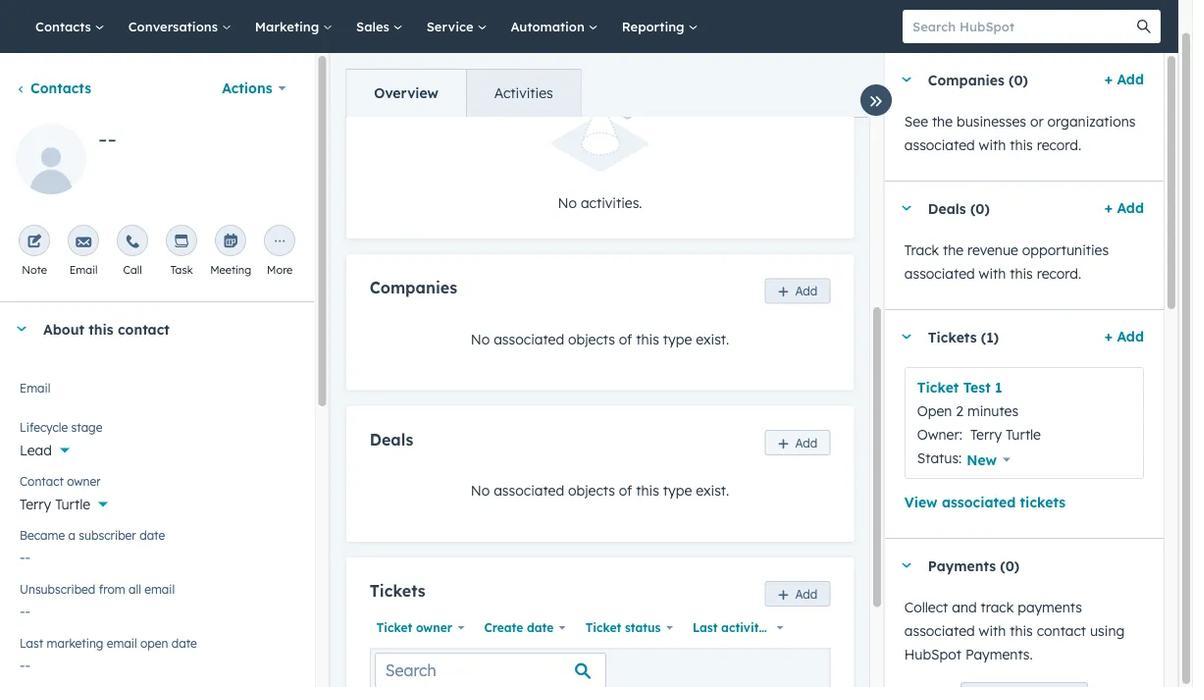 Task type: describe. For each thing, give the bounding box(es) containing it.
lead button
[[20, 431, 295, 463]]

associated inside see the businesses or organizations associated with this record.
[[905, 136, 976, 154]]

this inside track the revenue opportunities associated with this record.
[[1010, 265, 1034, 282]]

add button for deals
[[765, 430, 830, 456]]

this inside collect and track payments associated with this contact using hubspot payments.
[[1010, 622, 1034, 640]]

payments (0) button
[[885, 539, 1137, 592]]

(1)
[[982, 328, 999, 345]]

companies for companies
[[369, 278, 457, 298]]

companies (0)
[[928, 71, 1029, 88]]

--
[[98, 124, 117, 153]]

tickets (1)
[[928, 328, 999, 345]]

type for deals
[[663, 482, 692, 500]]

associated inside collect and track payments associated with this contact using hubspot payments.
[[905, 622, 976, 640]]

Became a subscriber date text field
[[20, 539, 295, 570]]

actions button
[[209, 69, 299, 108]]

deals for deals
[[369, 430, 413, 450]]

lead
[[20, 442, 52, 459]]

edit button
[[16, 124, 86, 201]]

deals for deals (0)
[[928, 200, 967, 217]]

tickets (1) button
[[885, 310, 1097, 363]]

1 vertical spatial contacts link
[[16, 80, 91, 97]]

tickets for tickets
[[369, 582, 425, 601]]

reporting link
[[610, 0, 710, 53]]

payments (0)
[[928, 557, 1020, 574]]

companies (0) button
[[885, 53, 1097, 106]]

all
[[129, 582, 141, 596]]

conversations
[[128, 18, 222, 34]]

turtle inside popup button
[[55, 496, 90, 513]]

+ add button for track the revenue opportunities associated with this record.
[[1105, 196, 1145, 220]]

of for companies
[[619, 331, 632, 348]]

note image
[[27, 235, 42, 250]]

ticket for ticket status
[[585, 621, 621, 636]]

date down terry turtle popup button
[[140, 528, 165, 542]]

the for see
[[933, 113, 953, 130]]

deals (0)
[[928, 200, 990, 217]]

see the businesses or organizations associated with this record.
[[905, 113, 1136, 154]]

businesses
[[957, 113, 1027, 130]]

terry inside the open 2 minutes owner: terry turtle
[[971, 426, 1002, 443]]

no activities.
[[558, 195, 642, 212]]

more
[[267, 263, 293, 277]]

ticket status button
[[578, 616, 678, 641]]

unsubscribed
[[20, 582, 96, 596]]

last activity date
[[693, 621, 796, 636]]

note
[[22, 263, 47, 277]]

activity
[[721, 621, 766, 636]]

lifecycle stage
[[20, 420, 103, 434]]

actions
[[222, 80, 272, 97]]

using
[[1091, 622, 1125, 640]]

marketing link
[[243, 0, 345, 53]]

status
[[625, 621, 661, 636]]

open 2 minutes owner: terry turtle
[[918, 403, 1042, 443]]

contact inside "dropdown button"
[[118, 320, 170, 337]]

call
[[123, 263, 142, 277]]

2
[[956, 403, 964, 420]]

exist. for deals
[[696, 482, 729, 500]]

test
[[964, 379, 991, 396]]

a
[[68, 528, 76, 542]]

owner:
[[918, 426, 963, 443]]

of for deals
[[619, 482, 632, 500]]

lifecycle
[[20, 420, 68, 434]]

no for companies
[[470, 331, 490, 348]]

track the revenue opportunities associated with this record.
[[905, 242, 1110, 282]]

overview
[[374, 84, 439, 102]]

1 - from the left
[[98, 124, 107, 153]]

no inside alert
[[558, 195, 577, 212]]

view
[[905, 494, 938, 511]]

payments.
[[966, 646, 1034, 663]]

2 - from the left
[[107, 124, 117, 153]]

and
[[952, 599, 977, 616]]

activities.
[[581, 195, 642, 212]]

associated inside track the revenue opportunities associated with this record.
[[905, 265, 976, 282]]

payments
[[928, 557, 997, 574]]

with inside see the businesses or organizations associated with this record.
[[979, 136, 1007, 154]]

new button
[[962, 450, 1016, 470]]

caret image for about this contact
[[16, 326, 27, 331]]

objects for deals
[[568, 482, 615, 500]]

marketing
[[255, 18, 323, 34]]

track
[[905, 242, 940, 259]]

(0) for deals (0)
[[971, 200, 990, 217]]

open
[[918, 403, 953, 420]]

create
[[484, 621, 523, 636]]

about
[[43, 320, 84, 337]]

unsubscribed from all email
[[20, 582, 175, 596]]

task
[[171, 263, 193, 277]]

subscriber
[[79, 528, 136, 542]]

this inside see the businesses or organizations associated with this record.
[[1010, 136, 1034, 154]]

no associated objects of this type exist. for deals
[[470, 482, 729, 500]]

with for track
[[979, 622, 1007, 640]]

the for track
[[943, 242, 964, 259]]

from
[[99, 582, 125, 596]]

1
[[995, 379, 1003, 396]]

see
[[905, 113, 929, 130]]

last for last marketing email open date
[[20, 636, 43, 650]]

deals (0) button
[[885, 182, 1097, 235]]

sales link
[[345, 0, 415, 53]]

+ for track the revenue opportunities associated with this record.
[[1105, 199, 1113, 216]]

about this contact
[[43, 320, 170, 337]]

search button
[[1128, 10, 1161, 43]]

revenue
[[968, 242, 1019, 259]]

last activity date button
[[686, 616, 796, 641]]

create date button
[[477, 616, 571, 641]]

+ for see the businesses or organizations associated with this record.
[[1105, 71, 1113, 88]]

became
[[20, 528, 65, 542]]

3 + from the top
[[1105, 328, 1113, 345]]

with for revenue
[[979, 265, 1007, 282]]

caret image for companies (0)
[[901, 77, 913, 82]]

new
[[967, 451, 998, 468]]

add button for companies
[[765, 279, 830, 304]]

activities
[[495, 84, 553, 102]]

Unsubscribed from all email text field
[[20, 593, 295, 624]]

last marketing email open date
[[20, 636, 197, 650]]

hubspot
[[905, 646, 962, 663]]

track
[[981, 599, 1014, 616]]

1 vertical spatial contacts
[[30, 80, 91, 97]]

(0) for companies (0)
[[1009, 71, 1029, 88]]



Task type: locate. For each thing, give the bounding box(es) containing it.
exist. for companies
[[696, 331, 729, 348]]

tickets for tickets (1)
[[928, 328, 977, 345]]

Last marketing email open date text field
[[20, 647, 295, 678]]

0 horizontal spatial deals
[[369, 430, 413, 450]]

0 vertical spatial turtle
[[1006, 426, 1042, 443]]

0 vertical spatial no associated objects of this type exist.
[[470, 331, 729, 348]]

sales
[[356, 18, 393, 34]]

objects
[[568, 331, 615, 348], [568, 482, 615, 500]]

0 horizontal spatial owner
[[67, 474, 101, 488]]

the inside track the revenue opportunities associated with this record.
[[943, 242, 964, 259]]

activities link
[[466, 70, 581, 117]]

Search HubSpot search field
[[903, 10, 1144, 43]]

0 vertical spatial of
[[619, 331, 632, 348]]

2 horizontal spatial ticket
[[918, 379, 959, 396]]

0 horizontal spatial last
[[20, 636, 43, 650]]

add button for tickets
[[765, 582, 830, 607]]

contact down 'call'
[[118, 320, 170, 337]]

caret image inside tickets (1) dropdown button
[[901, 334, 913, 339]]

reporting
[[622, 18, 689, 34]]

1 caret image from the top
[[901, 206, 913, 211]]

caret image left about at the left of page
[[16, 326, 27, 331]]

contact owner
[[20, 474, 101, 488]]

date inside popup button
[[770, 621, 796, 636]]

+ add for see the businesses or organizations associated with this record.
[[1105, 71, 1145, 88]]

2 add button from the top
[[765, 430, 830, 456]]

ticket status
[[585, 621, 661, 636]]

caret image left tickets (1)
[[901, 334, 913, 339]]

0 vertical spatial with
[[979, 136, 1007, 154]]

1 vertical spatial terry
[[20, 496, 51, 513]]

this
[[1010, 136, 1034, 154], [1010, 265, 1034, 282], [89, 320, 114, 337], [636, 331, 659, 348], [636, 482, 659, 500], [1010, 622, 1034, 640]]

terry inside popup button
[[20, 496, 51, 513]]

date inside popup button
[[527, 621, 553, 636]]

date
[[140, 528, 165, 542], [527, 621, 553, 636], [770, 621, 796, 636], [172, 636, 197, 650]]

status:
[[918, 450, 962, 467]]

automation link
[[499, 0, 610, 53]]

last inside popup button
[[693, 621, 718, 636]]

of
[[619, 331, 632, 348], [619, 482, 632, 500]]

0 vertical spatial email
[[144, 582, 175, 596]]

ticket for ticket owner
[[376, 621, 412, 636]]

contacts link
[[24, 0, 117, 53], [16, 80, 91, 97]]

0 vertical spatial tickets
[[928, 328, 977, 345]]

collect
[[905, 599, 949, 616]]

meeting image
[[223, 235, 239, 250]]

0 vertical spatial type
[[663, 331, 692, 348]]

last left activity
[[693, 621, 718, 636]]

0 vertical spatial record.
[[1037, 136, 1082, 154]]

caret image
[[901, 206, 913, 211], [901, 563, 913, 568]]

+
[[1105, 71, 1113, 88], [1105, 199, 1113, 216], [1105, 328, 1113, 345]]

1 horizontal spatial companies
[[928, 71, 1005, 88]]

search image
[[1138, 20, 1152, 33]]

ticket for ticket test 1
[[918, 379, 959, 396]]

1 + add from the top
[[1105, 71, 1145, 88]]

caret image inside deals (0) dropdown button
[[901, 206, 913, 211]]

caret image for deals
[[901, 206, 913, 211]]

0 vertical spatial + add button
[[1105, 68, 1145, 91]]

date right activity
[[770, 621, 796, 636]]

contact
[[118, 320, 170, 337], [1037, 622, 1087, 640]]

navigation
[[346, 69, 582, 118]]

0 vertical spatial caret image
[[901, 77, 913, 82]]

0 vertical spatial exist.
[[696, 331, 729, 348]]

1 vertical spatial no associated objects of this type exist.
[[470, 482, 729, 500]]

last left marketing
[[20, 636, 43, 650]]

tickets left (1)
[[928, 328, 977, 345]]

about this contact button
[[0, 302, 295, 355]]

0 vertical spatial deals
[[928, 200, 967, 217]]

1 horizontal spatial last
[[693, 621, 718, 636]]

the right track
[[943, 242, 964, 259]]

Search search field
[[374, 653, 606, 687]]

0 vertical spatial companies
[[928, 71, 1005, 88]]

no for deals
[[470, 482, 490, 500]]

more image
[[272, 235, 288, 250]]

1 vertical spatial add button
[[765, 430, 830, 456]]

terry
[[971, 426, 1002, 443], [20, 496, 51, 513]]

caret image for payments
[[901, 563, 913, 568]]

1 vertical spatial deals
[[369, 430, 413, 450]]

opportunities
[[1023, 242, 1110, 259]]

with inside collect and track payments associated with this contact using hubspot payments.
[[979, 622, 1007, 640]]

1 vertical spatial no
[[470, 331, 490, 348]]

1 horizontal spatial terry
[[971, 426, 1002, 443]]

(0) up track
[[1001, 557, 1020, 574]]

1 horizontal spatial deals
[[928, 200, 967, 217]]

1 no associated objects of this type exist. from the top
[[470, 331, 729, 348]]

0 vertical spatial email
[[69, 263, 98, 277]]

email image
[[76, 235, 91, 250]]

1 vertical spatial record.
[[1037, 265, 1082, 282]]

2 with from the top
[[979, 265, 1007, 282]]

owner for ticket owner
[[416, 621, 452, 636]]

with down 'businesses'
[[979, 136, 1007, 154]]

email up lifecycle
[[20, 380, 50, 395]]

terry down the contact
[[20, 496, 51, 513]]

record. inside see the businesses or organizations associated with this record.
[[1037, 136, 1082, 154]]

1 type from the top
[[663, 331, 692, 348]]

stage
[[71, 420, 103, 434]]

contact inside collect and track payments associated with this contact using hubspot payments.
[[1037, 622, 1087, 640]]

1 vertical spatial contact
[[1037, 622, 1087, 640]]

view associated tickets link
[[905, 491, 1066, 514]]

0 horizontal spatial ticket
[[376, 621, 412, 636]]

email right all
[[144, 582, 175, 596]]

1 with from the top
[[979, 136, 1007, 154]]

the
[[933, 113, 953, 130], [943, 242, 964, 259]]

+ add button
[[1105, 68, 1145, 91], [1105, 196, 1145, 220], [1105, 325, 1145, 349]]

2 vertical spatial caret image
[[901, 334, 913, 339]]

last for last activity date
[[693, 621, 718, 636]]

2 vertical spatial add button
[[765, 582, 830, 607]]

email down 'email' icon
[[69, 263, 98, 277]]

1 vertical spatial objects
[[568, 482, 615, 500]]

1 horizontal spatial email
[[144, 582, 175, 596]]

1 vertical spatial (0)
[[971, 200, 990, 217]]

1 vertical spatial the
[[943, 242, 964, 259]]

turtle down the contact owner
[[55, 496, 90, 513]]

no
[[558, 195, 577, 212], [470, 331, 490, 348], [470, 482, 490, 500]]

2 type from the top
[[663, 482, 692, 500]]

task image
[[174, 235, 190, 250]]

2 + add button from the top
[[1105, 196, 1145, 220]]

caret image inside "about this contact" "dropdown button"
[[16, 326, 27, 331]]

(0) for payments (0)
[[1001, 557, 1020, 574]]

owner up terry turtle
[[67, 474, 101, 488]]

3 with from the top
[[979, 622, 1007, 640]]

create date
[[484, 621, 553, 636]]

1 horizontal spatial owner
[[416, 621, 452, 636]]

marketing
[[47, 636, 103, 650]]

tickets
[[928, 328, 977, 345], [369, 582, 425, 601]]

2 vertical spatial with
[[979, 622, 1007, 640]]

caret image inside companies (0) dropdown button
[[901, 77, 913, 82]]

+ up the opportunities
[[1105, 199, 1113, 216]]

2 record. from the top
[[1037, 265, 1082, 282]]

contact down payments
[[1037, 622, 1087, 640]]

0 vertical spatial (0)
[[1009, 71, 1029, 88]]

1 vertical spatial type
[[663, 482, 692, 500]]

1 vertical spatial turtle
[[55, 496, 90, 513]]

tickets
[[1021, 494, 1066, 511]]

terry turtle button
[[20, 485, 295, 517]]

date right the open
[[172, 636, 197, 650]]

1 vertical spatial + add
[[1105, 199, 1145, 216]]

with down track
[[979, 622, 1007, 640]]

ticket test 1
[[918, 379, 1003, 396]]

with
[[979, 136, 1007, 154], [979, 265, 1007, 282], [979, 622, 1007, 640]]

1 add button from the top
[[765, 279, 830, 304]]

3 + add from the top
[[1105, 328, 1145, 345]]

0 vertical spatial the
[[933, 113, 953, 130]]

owner inside the ticket owner popup button
[[416, 621, 452, 636]]

deals
[[928, 200, 967, 217], [369, 430, 413, 450]]

1 objects from the top
[[568, 331, 615, 348]]

email left the open
[[107, 636, 137, 650]]

2 objects from the top
[[568, 482, 615, 500]]

2 + from the top
[[1105, 199, 1113, 216]]

0 vertical spatial no
[[558, 195, 577, 212]]

0 vertical spatial + add
[[1105, 71, 1145, 88]]

terry turtle
[[20, 496, 90, 513]]

1 horizontal spatial ticket
[[585, 621, 621, 636]]

1 vertical spatial with
[[979, 265, 1007, 282]]

caret image up see
[[901, 77, 913, 82]]

call image
[[125, 235, 141, 250]]

caret image up collect
[[901, 563, 913, 568]]

3 add button from the top
[[765, 582, 830, 607]]

view associated tickets
[[905, 494, 1066, 511]]

0 vertical spatial contacts
[[35, 18, 95, 34]]

tickets up ticket owner
[[369, 582, 425, 601]]

open
[[140, 636, 168, 650]]

this inside "dropdown button"
[[89, 320, 114, 337]]

tickets inside dropdown button
[[928, 328, 977, 345]]

2 of from the top
[[619, 482, 632, 500]]

objects for companies
[[568, 331, 615, 348]]

1 vertical spatial email
[[20, 380, 50, 395]]

email
[[69, 263, 98, 277], [20, 380, 50, 395]]

minutes
[[968, 403, 1019, 420]]

+ add button for see the businesses or organizations associated with this record.
[[1105, 68, 1145, 91]]

companies for companies (0)
[[928, 71, 1005, 88]]

+ down the opportunities
[[1105, 328, 1113, 345]]

ticket test 1 link
[[918, 379, 1003, 396]]

2 vertical spatial no
[[470, 482, 490, 500]]

+ up the organizations
[[1105, 71, 1113, 88]]

ticket owner button
[[369, 616, 469, 641]]

2 vertical spatial + add button
[[1105, 325, 1145, 349]]

caret image up track
[[901, 206, 913, 211]]

1 vertical spatial owner
[[416, 621, 452, 636]]

record.
[[1037, 136, 1082, 154], [1037, 265, 1082, 282]]

1 vertical spatial +
[[1105, 199, 1113, 216]]

collect and track payments associated with this contact using hubspot payments.
[[905, 599, 1125, 663]]

automation
[[511, 18, 589, 34]]

1 horizontal spatial contact
[[1037, 622, 1087, 640]]

2 vertical spatial +
[[1105, 328, 1113, 345]]

0 vertical spatial contact
[[118, 320, 170, 337]]

caret image for tickets (1)
[[901, 334, 913, 339]]

date right create
[[527, 621, 553, 636]]

record. down the opportunities
[[1037, 265, 1082, 282]]

terry down minutes
[[971, 426, 1002, 443]]

exist.
[[696, 331, 729, 348], [696, 482, 729, 500]]

the right see
[[933, 113, 953, 130]]

caret image
[[901, 77, 913, 82], [16, 326, 27, 331], [901, 334, 913, 339]]

service link
[[415, 0, 499, 53]]

record. inside track the revenue opportunities associated with this record.
[[1037, 265, 1082, 282]]

the inside see the businesses or organizations associated with this record.
[[933, 113, 953, 130]]

add button
[[765, 279, 830, 304], [765, 430, 830, 456], [765, 582, 830, 607]]

organizations
[[1048, 113, 1136, 130]]

record. down or
[[1037, 136, 1082, 154]]

caret image inside payments (0) dropdown button
[[901, 563, 913, 568]]

1 vertical spatial caret image
[[16, 326, 27, 331]]

with inside track the revenue opportunities associated with this record.
[[979, 265, 1007, 282]]

0 vertical spatial +
[[1105, 71, 1113, 88]]

no activities. alert
[[369, 83, 830, 216]]

2 + add from the top
[[1105, 199, 1145, 216]]

0 vertical spatial add button
[[765, 279, 830, 304]]

1 horizontal spatial turtle
[[1006, 426, 1042, 443]]

1 exist. from the top
[[696, 331, 729, 348]]

2 vertical spatial (0)
[[1001, 557, 1020, 574]]

1 + from the top
[[1105, 71, 1113, 88]]

0 horizontal spatial companies
[[369, 278, 457, 298]]

0 horizontal spatial terry
[[20, 496, 51, 513]]

type
[[663, 331, 692, 348], [663, 482, 692, 500]]

payments
[[1018, 599, 1083, 616]]

(0) up 'revenue'
[[971, 200, 990, 217]]

1 vertical spatial caret image
[[901, 563, 913, 568]]

2 no associated objects of this type exist. from the top
[[470, 482, 729, 500]]

1 vertical spatial email
[[107, 636, 137, 650]]

0 horizontal spatial contact
[[118, 320, 170, 337]]

1 vertical spatial of
[[619, 482, 632, 500]]

0 horizontal spatial email
[[20, 380, 50, 395]]

meeting
[[210, 263, 251, 277]]

1 record. from the top
[[1037, 136, 1082, 154]]

1 horizontal spatial email
[[69, 263, 98, 277]]

type for companies
[[663, 331, 692, 348]]

owner for contact owner
[[67, 474, 101, 488]]

turtle inside the open 2 minutes owner: terry turtle
[[1006, 426, 1042, 443]]

1 vertical spatial companies
[[369, 278, 457, 298]]

email
[[144, 582, 175, 596], [107, 636, 137, 650]]

0 vertical spatial terry
[[971, 426, 1002, 443]]

0 vertical spatial owner
[[67, 474, 101, 488]]

+ add for track the revenue opportunities associated with this record.
[[1105, 199, 1145, 216]]

owner left create
[[416, 621, 452, 636]]

1 vertical spatial exist.
[[696, 482, 729, 500]]

1 horizontal spatial tickets
[[928, 328, 977, 345]]

1 + add button from the top
[[1105, 68, 1145, 91]]

overview link
[[347, 70, 466, 117]]

ticket owner
[[376, 621, 452, 636]]

3 + add button from the top
[[1105, 325, 1145, 349]]

0 horizontal spatial email
[[107, 636, 137, 650]]

(0) up 'businesses'
[[1009, 71, 1029, 88]]

1 vertical spatial + add button
[[1105, 196, 1145, 220]]

1 vertical spatial tickets
[[369, 582, 425, 601]]

with down 'revenue'
[[979, 265, 1007, 282]]

became a subscriber date
[[20, 528, 165, 542]]

2 vertical spatial + add
[[1105, 328, 1145, 345]]

deals inside dropdown button
[[928, 200, 967, 217]]

2 exist. from the top
[[696, 482, 729, 500]]

owner
[[67, 474, 101, 488], [416, 621, 452, 636]]

0 vertical spatial caret image
[[901, 206, 913, 211]]

0 vertical spatial objects
[[568, 331, 615, 348]]

or
[[1031, 113, 1044, 130]]

turtle down minutes
[[1006, 426, 1042, 443]]

2 caret image from the top
[[901, 563, 913, 568]]

companies inside dropdown button
[[928, 71, 1005, 88]]

service
[[427, 18, 478, 34]]

0 vertical spatial contacts link
[[24, 0, 117, 53]]

0 horizontal spatial tickets
[[369, 582, 425, 601]]

navigation containing overview
[[346, 69, 582, 118]]

1 of from the top
[[619, 331, 632, 348]]

associated
[[905, 136, 976, 154], [905, 265, 976, 282], [494, 331, 564, 348], [494, 482, 564, 500], [942, 494, 1016, 511], [905, 622, 976, 640]]

0 horizontal spatial turtle
[[55, 496, 90, 513]]

no associated objects of this type exist. for companies
[[470, 331, 729, 348]]



Task type: vqa. For each thing, say whether or not it's contained in the screenshot.
grow your audience with search engine-friendly content button
no



